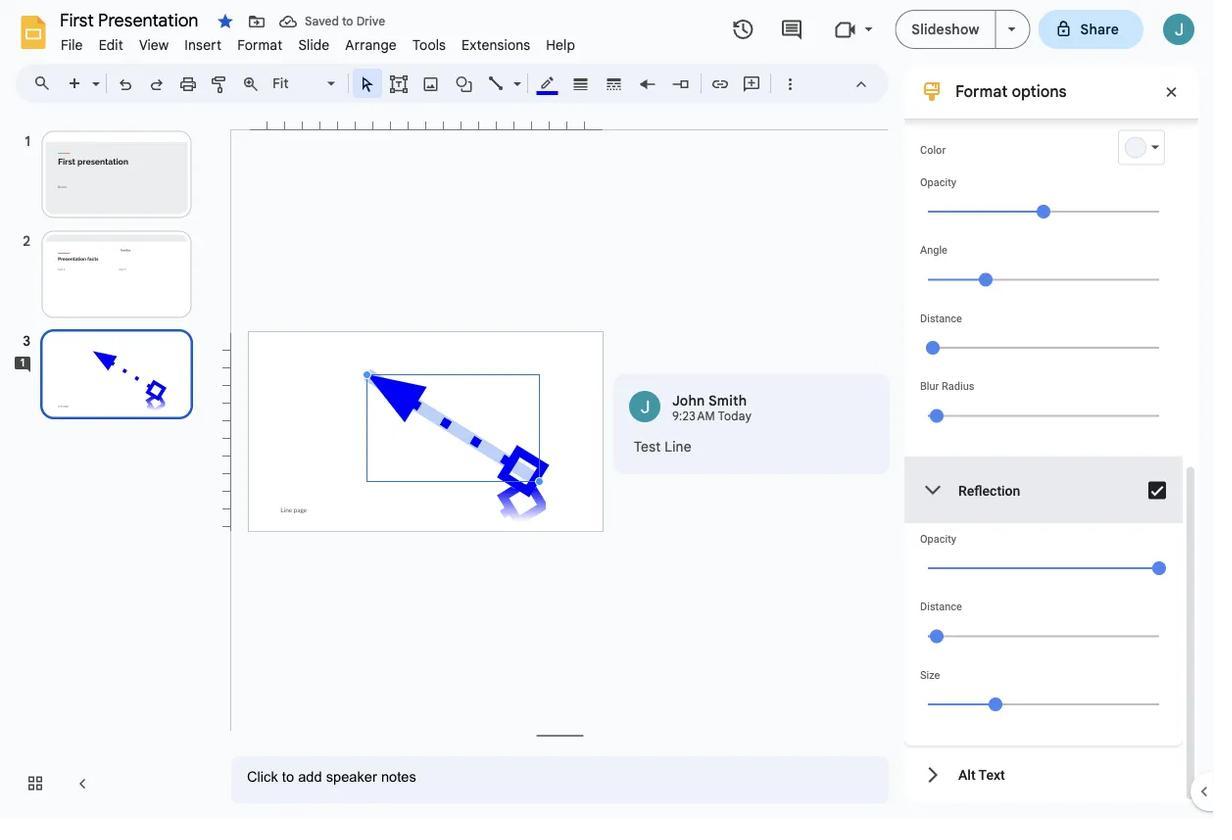 Task type: locate. For each thing, give the bounding box(es) containing it.
distance image
[[926, 341, 940, 355], [930, 630, 944, 643]]

share
[[1081, 21, 1119, 38]]

to
[[342, 14, 353, 29]]

distance up size
[[920, 601, 962, 613]]

shadow
[[991, 85, 1039, 101]]

menu bar banner
[[0, 0, 1214, 819]]

navigation
[[0, 111, 216, 819]]

1 vertical spatial distance image
[[930, 630, 944, 643]]

0 horizontal spatial format
[[237, 36, 283, 53]]

Zoom text field
[[270, 70, 324, 97]]

Menus field
[[25, 70, 68, 97]]

Rename text field
[[53, 8, 210, 31]]

opacity for opacity image at the right
[[920, 176, 957, 188]]

slide
[[298, 36, 330, 53]]

format left options
[[956, 81, 1008, 101]]

john
[[672, 392, 705, 409]]

insert image image
[[420, 70, 443, 97]]

format inside section
[[956, 81, 1008, 101]]

opacity slider
[[920, 188, 1167, 233], [920, 545, 1167, 590]]

opacity slider up 'angle' slider
[[920, 188, 1167, 233]]

format for format options
[[956, 81, 1008, 101]]

menu bar containing file
[[53, 25, 583, 58]]

new slide with layout image
[[87, 71, 100, 77]]

1 vertical spatial distance slider
[[920, 613, 1167, 658]]

shape image
[[453, 70, 476, 97]]

view
[[139, 36, 169, 53]]

angle
[[920, 244, 948, 256]]

0 vertical spatial distance slider
[[920, 324, 1167, 370]]

blur radius slider
[[920, 393, 1167, 438]]

distance image up blur
[[926, 341, 940, 355]]

distance image for 2nd distance slider from the bottom of the format options section
[[926, 341, 940, 355]]

opacity slider down the reflection tab
[[920, 545, 1167, 590]]

drive
[[356, 14, 385, 29]]

reflection
[[959, 482, 1021, 499]]

menu bar
[[53, 25, 583, 58]]

list
[[614, 373, 890, 474]]

distance image for second distance slider
[[930, 630, 944, 643]]

menu bar inside menu bar banner
[[53, 25, 583, 58]]

extensions menu item
[[454, 33, 538, 56]]

slide menu item
[[291, 33, 338, 56]]

0 vertical spatial opacity
[[920, 176, 957, 188]]

1 vertical spatial distance
[[920, 601, 962, 613]]

format down the star option on the top of page
[[237, 36, 283, 53]]

format
[[237, 36, 283, 53], [956, 81, 1008, 101]]

size
[[920, 669, 940, 681]]

arrange
[[345, 36, 397, 53]]

distance up the "blur radius"
[[920, 312, 962, 324]]

format options section
[[905, 59, 1199, 804]]

tools menu item
[[405, 33, 454, 56]]

alt text
[[959, 767, 1005, 783]]

0 vertical spatial distance
[[920, 312, 962, 324]]

distance slider up size slider
[[920, 613, 1167, 658]]

distance slider
[[920, 324, 1167, 370], [920, 613, 1167, 658]]

options
[[1012, 81, 1067, 101]]

1 distance slider from the top
[[920, 324, 1167, 370]]

1 vertical spatial format
[[956, 81, 1008, 101]]

size image
[[989, 698, 1003, 712]]

1 horizontal spatial format
[[956, 81, 1008, 101]]

1 opacity from the top
[[920, 176, 957, 188]]

1 vertical spatial opacity
[[920, 533, 957, 545]]

0 vertical spatial distance image
[[926, 341, 940, 355]]

opacity
[[920, 176, 957, 188], [920, 533, 957, 545]]

blur radius image
[[930, 409, 944, 423]]

format menu item
[[230, 33, 291, 56]]

file
[[61, 36, 83, 53]]

opacity image
[[1037, 205, 1051, 219]]

share button
[[1039, 10, 1144, 49]]

1 vertical spatial opacity slider
[[920, 545, 1167, 590]]

navigation inside format options application
[[0, 111, 216, 819]]

smith
[[709, 392, 747, 409]]

list containing john smith
[[614, 373, 890, 474]]

format inside menu item
[[237, 36, 283, 53]]

format options application
[[0, 0, 1214, 819]]

distance slider down 'angle' slider
[[920, 324, 1167, 370]]

slideshow
[[912, 21, 980, 38]]

2 opacity from the top
[[920, 533, 957, 545]]

0 vertical spatial format
[[237, 36, 283, 53]]

distance
[[920, 312, 962, 324], [920, 601, 962, 613]]

distance image up size
[[930, 630, 944, 643]]

0 vertical spatial opacity slider
[[920, 188, 1167, 233]]

main toolbar
[[58, 69, 806, 98]]

format for format
[[237, 36, 283, 53]]

test
[[634, 438, 661, 455]]

list inside format options application
[[614, 373, 890, 474]]

arrange menu item
[[338, 33, 405, 56]]



Task type: describe. For each thing, give the bounding box(es) containing it.
blur
[[920, 380, 939, 393]]

test line
[[634, 438, 692, 455]]

size slider
[[920, 681, 1167, 726]]

blur radius
[[920, 380, 975, 393]]

insert
[[185, 36, 222, 53]]

help
[[546, 36, 575, 53]]

1 opacity slider from the top
[[920, 188, 1167, 233]]

help menu item
[[538, 33, 583, 56]]

2 opacity slider from the top
[[920, 545, 1167, 590]]

text
[[979, 767, 1005, 783]]

today
[[718, 409, 752, 424]]

tools
[[413, 36, 446, 53]]

saved to drive button
[[274, 8, 390, 35]]

color
[[920, 144, 946, 156]]

line end list. arrow style: hollow square selected. option
[[670, 70, 692, 97]]

insert menu item
[[177, 33, 230, 56]]

2 distance from the top
[[920, 601, 962, 613]]

john smith 9:23 am today
[[672, 392, 752, 424]]

edit menu item
[[91, 33, 131, 56]]

line dash list. line dash: dot selected. option
[[603, 70, 626, 97]]

extensions
[[462, 36, 531, 53]]

drop
[[959, 85, 988, 101]]

1 distance from the top
[[920, 312, 962, 324]]

9:23 am
[[672, 409, 715, 424]]

john smith image
[[629, 391, 661, 422]]

alt
[[959, 767, 976, 783]]

radius
[[942, 380, 975, 393]]

reflection tab
[[905, 457, 1183, 524]]

format options
[[956, 81, 1067, 101]]

2 distance slider from the top
[[920, 613, 1167, 658]]

alt text tab
[[905, 746, 1183, 804]]

saved
[[305, 14, 339, 29]]

opacity for opacity icon
[[920, 533, 957, 545]]

line weight list. 24px selected. option
[[570, 70, 593, 97]]

Toggle reflection checkbox
[[1138, 471, 1177, 510]]

slideshow button
[[895, 10, 996, 49]]

drop shadow
[[959, 85, 1039, 101]]

view menu item
[[131, 33, 177, 56]]

angle image
[[979, 273, 993, 287]]

presentation options image
[[1008, 27, 1016, 31]]

line
[[665, 438, 692, 455]]

saved to drive
[[305, 14, 385, 29]]

drop shadow tab
[[905, 59, 1183, 126]]

line start list. arrow style: filled arrow selected. option
[[637, 70, 659, 97]]

border color: blue image
[[537, 70, 559, 95]]

opacity image
[[1153, 562, 1166, 575]]

Zoom field
[[267, 70, 344, 98]]

angle slider
[[920, 256, 1167, 301]]

file menu item
[[53, 33, 91, 56]]

Star checkbox
[[212, 8, 239, 35]]

edit
[[99, 36, 123, 53]]



Task type: vqa. For each thing, say whether or not it's contained in the screenshot.
oom
no



